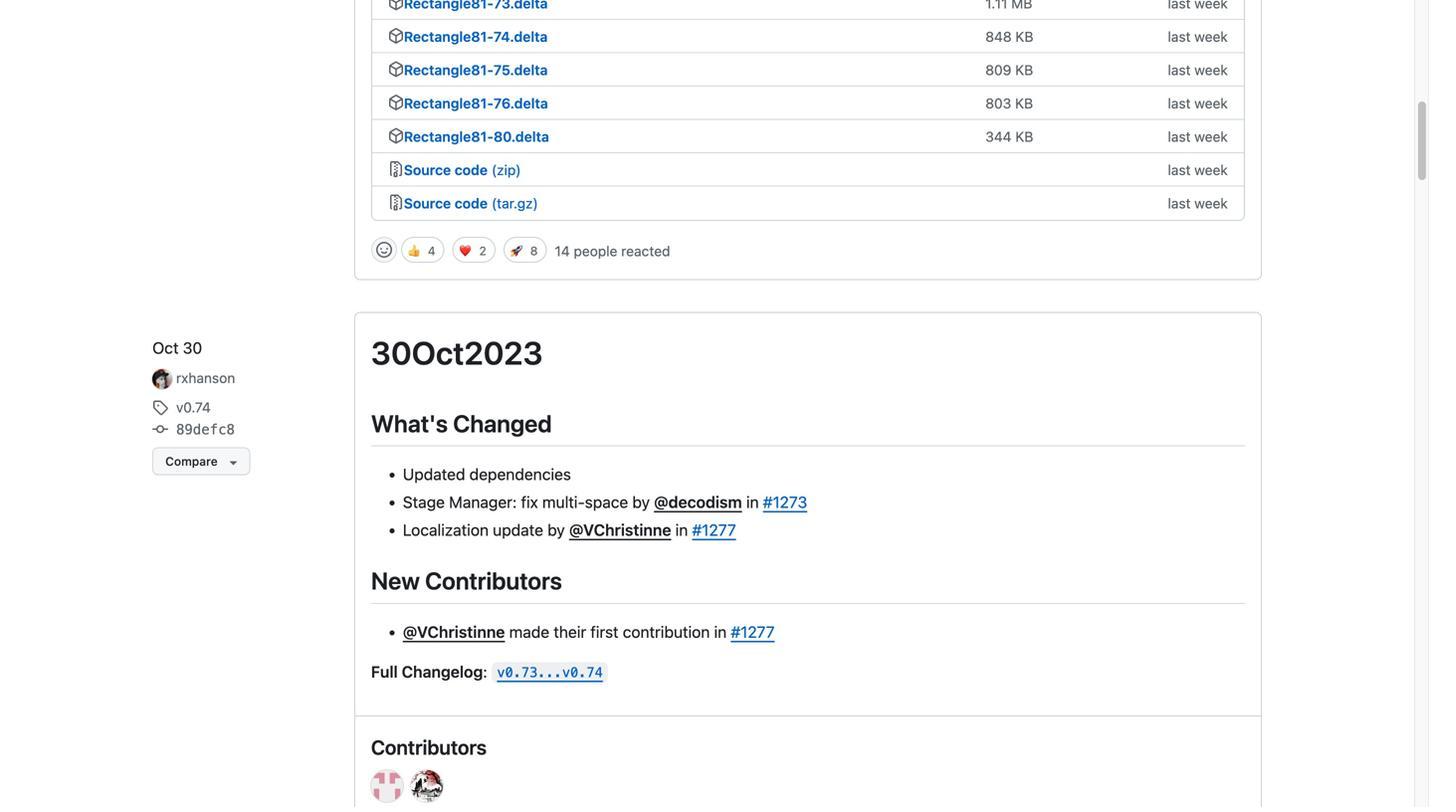 Task type: locate. For each thing, give the bounding box(es) containing it.
last week for 344 kb
[[1168, 128, 1228, 145]]

#1277
[[692, 521, 736, 540], [731, 622, 775, 641]]

2 code from the top
[[455, 195, 488, 211]]

2 package image from the top
[[388, 94, 404, 110]]

code down source code (zip)
[[455, 195, 488, 211]]

rectangle81-
[[404, 28, 494, 45], [404, 62, 494, 78], [404, 95, 494, 111], [404, 128, 494, 145]]

2 kb from the top
[[1015, 62, 1033, 78]]

add or remove reactions element
[[371, 237, 397, 263]]

1 vertical spatial @vchristinne link
[[403, 622, 505, 641]]

8
[[530, 244, 538, 258]]

made
[[509, 622, 550, 641]]

@vchristinne link
[[569, 521, 671, 540], [403, 622, 505, 641]]

0 vertical spatial package image
[[388, 61, 404, 77]]

package image
[[388, 61, 404, 77], [388, 94, 404, 110], [388, 128, 404, 144]]

rectangle81- up "rectangle81-75.delta"
[[404, 28, 494, 45]]

@vchristinne up changelog
[[403, 622, 505, 641]]

89defc8 link
[[152, 421, 235, 438]]

package image
[[388, 0, 404, 10], [388, 28, 404, 44]]

2
[[479, 244, 487, 258]]

last week for 803 kb
[[1168, 95, 1228, 111]]

rectangle81- down rectangle81-74.delta
[[404, 62, 494, 78]]

#1277 right contribution
[[731, 622, 775, 641]]

week for 344 kb
[[1195, 128, 1228, 145]]

809
[[986, 62, 1012, 78]]

package image for rectangle81-76.delta
[[388, 94, 404, 110]]

3 rectangle81- from the top
[[404, 95, 494, 111]]

#1277 link
[[692, 521, 736, 540], [731, 622, 775, 641]]

74.delta
[[494, 28, 548, 45]]

1 rectangle81- from the top
[[404, 28, 494, 45]]

5 last from the top
[[1168, 162, 1191, 178]]

full
[[371, 662, 398, 681]]

kb right 848
[[1016, 28, 1034, 45]]

#1277 link down the @decodism "link"
[[692, 521, 736, 540]]

1 vertical spatial code
[[455, 195, 488, 211]]

kb for 344 kb
[[1016, 128, 1034, 145]]

1 horizontal spatial by
[[632, 493, 650, 512]]

0 horizontal spatial @vchristinne
[[403, 622, 505, 641]]

kb
[[1016, 28, 1034, 45], [1015, 62, 1033, 78], [1015, 95, 1033, 111], [1016, 128, 1034, 145]]

0 vertical spatial package image
[[388, 0, 404, 10]]

1 last week from the top
[[1168, 28, 1228, 45]]

2 vertical spatial package image
[[388, 128, 404, 144]]

package image for rectangle81-80.delta
[[388, 128, 404, 144]]

rectangle81-76.delta link
[[404, 94, 561, 112]]

by
[[632, 493, 650, 512], [548, 521, 565, 540]]

0 horizontal spatial @vchristinne link
[[403, 622, 505, 641]]

contributors
[[425, 567, 562, 595], [371, 735, 487, 759]]

commit image
[[152, 422, 168, 438]]

kb right 809
[[1015, 62, 1033, 78]]

kb right the 344
[[1016, 128, 1034, 145]]

❤️
[[459, 243, 471, 259]]

1 vertical spatial package image
[[388, 28, 404, 44]]

stage
[[403, 493, 445, 512]]

848
[[986, 28, 1012, 45]]

in right contribution
[[714, 622, 727, 641]]

last for 344 kb
[[1168, 128, 1191, 145]]

file zip image up add or remove reactions image in the left of the page
[[388, 194, 404, 210]]

package image down rectangle81-74.delta
[[388, 61, 404, 77]]

package image up "rectangle81-75.delta"
[[388, 28, 404, 44]]

rectangle81- for 74.delta
[[404, 28, 494, 45]]

6 week from the top
[[1195, 195, 1228, 211]]

0 vertical spatial contributors
[[425, 567, 562, 595]]

fix
[[521, 493, 538, 512]]

2 last week from the top
[[1168, 62, 1228, 78]]

4 rectangle81- from the top
[[404, 128, 494, 145]]

2 rectangle81- from the top
[[404, 62, 494, 78]]

compare
[[165, 455, 218, 469]]

week
[[1195, 28, 1228, 45], [1195, 62, 1228, 78], [1195, 95, 1228, 111], [1195, 128, 1228, 145], [1195, 162, 1228, 178], [1195, 195, 1228, 211]]

code
[[455, 162, 488, 178], [455, 195, 488, 211]]

contributors down update
[[425, 567, 562, 595]]

@vchristinne made their first contribution in #1277
[[403, 622, 775, 641]]

rectangle81- up source code (zip)
[[404, 128, 494, 145]]

@vchristinne link down space
[[569, 521, 671, 540]]

1 horizontal spatial @vchristinne
[[569, 521, 671, 540]]

package image down "rectangle81-75.delta"
[[388, 94, 404, 110]]

848 kb
[[986, 28, 1034, 45]]

0 vertical spatial source
[[404, 162, 451, 178]]

@vchristinne down space
[[569, 521, 671, 540]]

3 package image from the top
[[388, 128, 404, 144]]

#1277 link right contribution
[[731, 622, 775, 641]]

4 week from the top
[[1195, 128, 1228, 145]]

source up 4
[[404, 195, 451, 211]]

rectangle81-80.delta link
[[404, 128, 562, 145]]

rectangle81- inside "link"
[[404, 95, 494, 111]]

14 people reacted
[[555, 243, 670, 259]]

changelog
[[402, 662, 483, 681]]

package image up rectangle81-74.delta
[[388, 0, 404, 10]]

1 source from the top
[[404, 162, 451, 178]]

1 horizontal spatial in
[[714, 622, 727, 641]]

updated dependencies stage manager: fix multi-space by @decodism in #1273 localization update by @vchristinne in #1277
[[403, 465, 807, 540]]

3 last from the top
[[1168, 95, 1191, 111]]

kb right 803
[[1015, 95, 1033, 111]]

file zip image
[[388, 161, 404, 177], [388, 194, 404, 210]]

@vchristinne image
[[411, 770, 443, 802]]

source code (tar.gz)
[[404, 195, 538, 211]]

rectangle81- down "rectangle81-75.delta"
[[404, 95, 494, 111]]

1 file zip image from the top
[[388, 161, 404, 177]]

2 last from the top
[[1168, 62, 1191, 78]]

30
[[183, 338, 202, 357]]

kb for 803 kb
[[1015, 95, 1033, 111]]

week for 848 kb
[[1195, 28, 1228, 45]]

by down multi-
[[548, 521, 565, 540]]

2 week from the top
[[1195, 62, 1228, 78]]

3 week from the top
[[1195, 95, 1228, 111]]

kb for 809 kb
[[1015, 62, 1033, 78]]

v0.74
[[176, 399, 211, 416]]

@vchristinne
[[569, 521, 671, 540], [403, 622, 505, 641]]

last week for 848 kb
[[1168, 28, 1228, 45]]

what's changed
[[371, 409, 552, 437]]

0 horizontal spatial by
[[548, 521, 565, 540]]

in left #1273 link
[[746, 493, 759, 512]]

last for 809 kb
[[1168, 62, 1191, 78]]

❤️ 2
[[459, 243, 487, 259]]

0 horizontal spatial in
[[676, 521, 688, 540]]

rectangle81- for 80.delta
[[404, 128, 494, 145]]

2 vertical spatial in
[[714, 622, 727, 641]]

2 horizontal spatial in
[[746, 493, 759, 512]]

last
[[1168, 28, 1191, 45], [1168, 62, 1191, 78], [1168, 95, 1191, 111], [1168, 128, 1191, 145], [1168, 162, 1191, 178], [1168, 195, 1191, 211]]

in down the @decodism "link"
[[676, 521, 688, 540]]

1 last from the top
[[1168, 28, 1191, 45]]

#1273 link
[[763, 493, 807, 512]]

2 file zip image from the top
[[388, 194, 404, 210]]

3 kb from the top
[[1015, 95, 1033, 111]]

last week
[[1168, 28, 1228, 45], [1168, 62, 1228, 78], [1168, 95, 1228, 111], [1168, 128, 1228, 145], [1168, 162, 1228, 178], [1168, 195, 1228, 211]]

@decodism link
[[654, 493, 742, 512]]

1 vertical spatial package image
[[388, 94, 404, 110]]

rectangle81-80.delta
[[404, 128, 549, 145]]

👍
[[408, 243, 420, 259]]

in
[[746, 493, 759, 512], [676, 521, 688, 540], [714, 622, 727, 641]]

0 vertical spatial @vchristinne
[[569, 521, 671, 540]]

last week for 809 kb
[[1168, 62, 1228, 78]]

@vchristinne link up changelog
[[403, 622, 505, 641]]

0 vertical spatial #1277
[[692, 521, 736, 540]]

3 last week from the top
[[1168, 95, 1228, 111]]

4 kb from the top
[[1016, 128, 1034, 145]]

manager:
[[449, 493, 517, 512]]

#1277 down the @decodism "link"
[[692, 521, 736, 540]]

344
[[986, 128, 1012, 145]]

1 kb from the top
[[1016, 28, 1034, 45]]

rectangle81-76.delta
[[404, 95, 548, 111]]

0 vertical spatial @vchristinne link
[[569, 521, 671, 540]]

add or remove reactions image
[[376, 242, 392, 258]]

their
[[554, 622, 586, 641]]

@vchristinne inside the updated dependencies stage manager: fix multi-space by @decodism in #1273 localization update by @vchristinne in #1277
[[569, 521, 671, 540]]

1 vertical spatial #1277
[[731, 622, 775, 641]]

2 source from the top
[[404, 195, 451, 211]]

1 horizontal spatial @vchristinne link
[[569, 521, 671, 540]]

5 last week from the top
[[1168, 162, 1228, 178]]

4 last from the top
[[1168, 128, 1191, 145]]

🚀 8
[[510, 243, 538, 259]]

file zip image up add or remove reactions element
[[388, 161, 404, 177]]

0 vertical spatial code
[[455, 162, 488, 178]]

contributors up @vchristinne image
[[371, 735, 487, 759]]

source
[[404, 162, 451, 178], [404, 195, 451, 211]]

0 vertical spatial in
[[746, 493, 759, 512]]

1 vertical spatial source
[[404, 195, 451, 211]]

0 vertical spatial file zip image
[[388, 161, 404, 177]]

oct 30
[[152, 338, 202, 357]]

package image up source code (zip)
[[388, 128, 404, 144]]

full changelog : v0.73...v0.74
[[371, 662, 603, 681]]

4 last week from the top
[[1168, 128, 1228, 145]]

v0.73...v0.74 link
[[492, 662, 608, 683]]

contribution
[[623, 622, 710, 641]]

1 package image from the top
[[388, 61, 404, 77]]

by right space
[[632, 493, 650, 512]]

code up source code (tar.gz)
[[455, 162, 488, 178]]

1 vertical spatial file zip image
[[388, 194, 404, 210]]

1 week from the top
[[1195, 28, 1228, 45]]

code for (zip)
[[455, 162, 488, 178]]

source up source code (tar.gz)
[[404, 162, 451, 178]]

new contributors
[[371, 567, 562, 595]]

0 vertical spatial #1277 link
[[692, 521, 736, 540]]

week for 809 kb
[[1195, 62, 1228, 78]]

source code (zip)
[[404, 162, 521, 178]]

1 code from the top
[[455, 162, 488, 178]]



Task type: vqa. For each thing, say whether or not it's contained in the screenshot.


Task type: describe. For each thing, give the bounding box(es) containing it.
803 kb
[[986, 95, 1033, 111]]

6 last from the top
[[1168, 195, 1191, 211]]

last for 803 kb
[[1168, 95, 1191, 111]]

what's
[[371, 409, 448, 437]]

kb for 848 kb
[[1016, 28, 1034, 45]]

source for source code (zip)
[[404, 162, 451, 178]]

multi-
[[542, 493, 585, 512]]

last for 848 kb
[[1168, 28, 1191, 45]]

:
[[483, 662, 487, 681]]

rectangle81- for 75.delta
[[404, 62, 494, 78]]

rectangle81-75.delta
[[404, 62, 548, 78]]

rectangle81-75.delta link
[[404, 61, 561, 79]]

rectangle81-74.delta link
[[404, 28, 561, 45]]

🚀
[[510, 243, 522, 259]]

reacted
[[621, 243, 670, 259]]

first
[[591, 622, 619, 641]]

2 package image from the top
[[388, 28, 404, 44]]

new
[[371, 567, 420, 595]]

file zip image for source code (tar.gz)
[[388, 194, 404, 210]]

people
[[574, 243, 618, 259]]

1 vertical spatial in
[[676, 521, 688, 540]]

1 vertical spatial @vchristinne
[[403, 622, 505, 641]]

(zip)
[[492, 162, 521, 178]]

30oct2023 link
[[371, 334, 543, 372]]

rectangle81-74.delta
[[404, 28, 548, 45]]

6 last week from the top
[[1168, 195, 1228, 211]]

80.delta
[[494, 128, 549, 145]]

compare button
[[152, 448, 251, 475]]

5 week from the top
[[1195, 162, 1228, 178]]

4
[[428, 244, 436, 258]]

updated
[[403, 465, 465, 484]]

rxhanson
[[176, 370, 235, 386]]

75.delta
[[494, 62, 548, 78]]

👍 4
[[408, 243, 436, 259]]

source for source code (tar.gz)
[[404, 195, 451, 211]]

dependencies
[[470, 465, 571, 484]]

1 package image from the top
[[388, 0, 404, 10]]

30oct2023
[[371, 334, 543, 372]]

localization
[[403, 521, 489, 540]]

@decodism
[[654, 493, 742, 512]]

(tar.gz)
[[492, 195, 538, 211]]

space
[[585, 493, 628, 512]]

1 vertical spatial #1277 link
[[731, 622, 775, 641]]

update
[[493, 521, 543, 540]]

oct
[[152, 338, 179, 357]]

@rxhanson image
[[152, 369, 172, 389]]

0 vertical spatial by
[[632, 493, 650, 512]]

changed
[[453, 409, 552, 437]]

14
[[555, 243, 570, 259]]

triangle down image
[[226, 455, 242, 471]]

package image for rectangle81-75.delta
[[388, 61, 404, 77]]

#1277 inside the updated dependencies stage manager: fix multi-space by @decodism in #1273 localization update by @vchristinne in #1277
[[692, 521, 736, 540]]

76.delta
[[494, 95, 548, 111]]

1 vertical spatial contributors
[[371, 735, 487, 759]]

89defc8
[[176, 422, 235, 438]]

344 kb
[[986, 128, 1034, 145]]

v0.73...v0.74
[[497, 665, 603, 681]]

week for 803 kb
[[1195, 95, 1228, 111]]

code for (tar.gz)
[[455, 195, 488, 211]]

#1273
[[763, 493, 807, 512]]

809 kb
[[986, 62, 1033, 78]]

v0.74 link
[[152, 397, 211, 418]]

rectangle81- for 76.delta
[[404, 95, 494, 111]]

@decodism image
[[371, 770, 403, 802]]

803
[[986, 95, 1012, 111]]

rxhanson link
[[176, 370, 235, 386]]

file zip image for source code (zip)
[[388, 161, 404, 177]]

tag image
[[152, 400, 168, 416]]

1 vertical spatial by
[[548, 521, 565, 540]]



